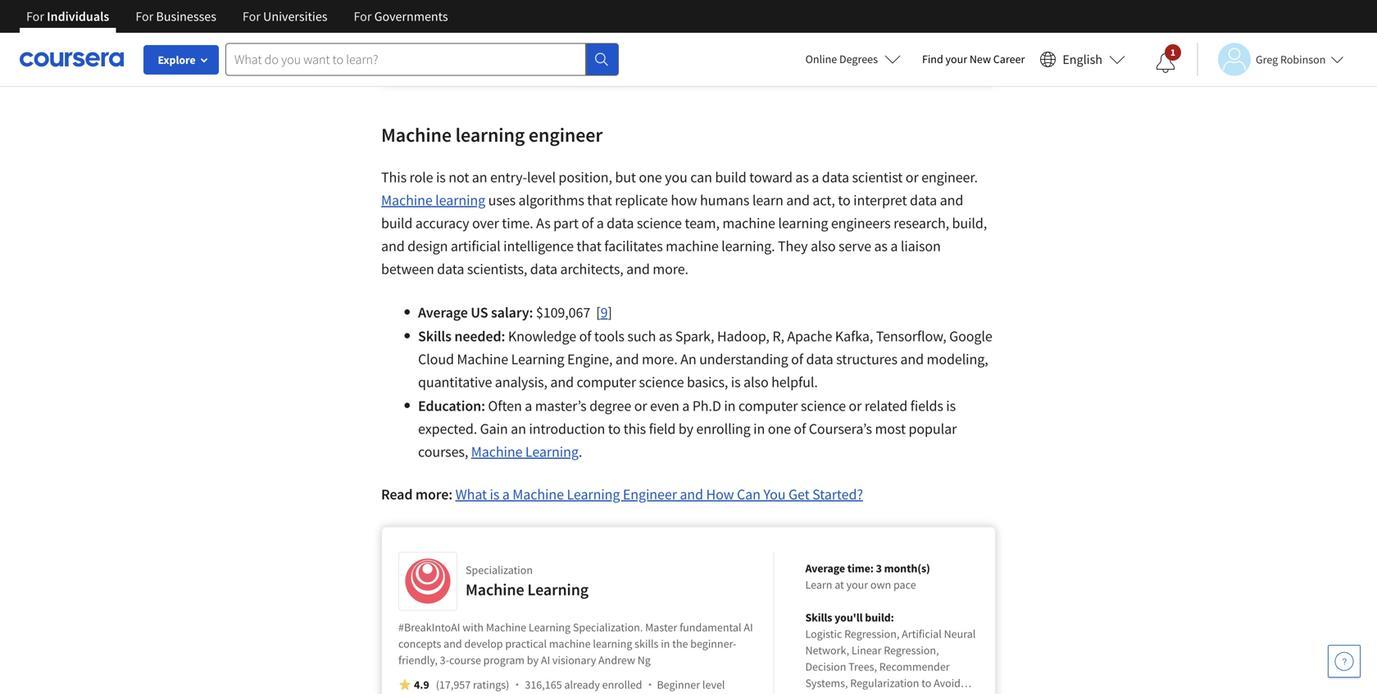 Task type: describe. For each thing, give the bounding box(es) containing it.
help center image
[[1335, 652, 1354, 671]]

science inside often a master's degree or even a ph.d in computer science or related fields is expected. gain an introduction to this field by enrolling in one of coursera's most popular courses,
[[801, 397, 846, 415]]

not
[[449, 168, 469, 187]]

humans
[[700, 191, 750, 209]]

.
[[579, 443, 582, 461]]

skills you'll build:
[[805, 610, 894, 625]]

apache
[[787, 327, 832, 346]]

1 horizontal spatial in
[[724, 397, 736, 415]]

new
[[970, 52, 991, 66]]

as inside uses algorithms that replicate how humans learn and act, to interpret data and build accuracy over time. as part of a data science team, machine learning engineers research, build, and design artificial intelligence that facilitates machine learning. they also serve as a liaison between data scientists, data architects, and more.
[[874, 237, 888, 255]]

pace
[[894, 578, 916, 592]]

at
[[835, 578, 844, 592]]

or inside this role is not an entry-level position, but one you can build toward as a data scientist or engineer. machine learning
[[906, 168, 919, 187]]

1 horizontal spatial ai
[[744, 620, 753, 635]]

explore button
[[143, 45, 219, 75]]

learning inside "knowledge of tools such as spark, hadoop, r, apache kafka, tensorflow, google cloud machine learning engine, and more. an understanding of data structures and modeling, quantitative analysis, and computer science basics, is also helpful."
[[511, 350, 564, 368]]

hadoop,
[[717, 327, 770, 346]]

learning inside this role is not an entry-level position, but one you can build toward as a data scientist or engineer. machine learning
[[435, 191, 485, 209]]

ng
[[638, 653, 651, 668]]

robinson
[[1281, 52, 1326, 67]]

and down tensorflow,
[[900, 350, 924, 368]]

data down design
[[437, 260, 464, 278]]

beginner-
[[690, 637, 736, 651]]

data up research,
[[910, 191, 937, 209]]

machine down machine learning .
[[513, 485, 564, 504]]

to inside often a master's degree or even a ph.d in computer science or related fields is expected. gain an introduction to this field by enrolling in one of coursera's most popular courses,
[[608, 420, 621, 438]]

deeplearning.ai image
[[403, 557, 453, 606]]

how
[[671, 191, 697, 209]]

#breakintoai with machine learning specialization. master fundamental ai concepts and develop practical machine learning skills in the beginner- friendly, 3-course program by ai visionary andrew ng
[[398, 620, 753, 668]]

by for ai
[[527, 653, 539, 668]]

learning.
[[722, 237, 775, 255]]

computer inside "knowledge of tools such as spark, hadoop, r, apache kafka, tensorflow, google cloud machine learning engine, and more. an understanding of data structures and modeling, quantitative analysis, and computer science basics, is also helpful."
[[577, 373, 636, 391]]

tensorflow,
[[876, 327, 947, 346]]

us
[[471, 303, 488, 322]]

modeling,
[[927, 350, 988, 368]]

gain
[[480, 420, 508, 438]]

often a master's degree or even a ph.d in computer science or related fields is expected. gain an introduction to this field by enrolling in one of coursera's most popular courses,
[[418, 397, 957, 461]]

and down the facilitates
[[626, 260, 650, 278]]

this role is not an entry-level position, but one you can build toward as a data scientist or engineer. machine learning
[[381, 168, 978, 209]]

for individuals
[[26, 8, 109, 25]]

specialization machine learning
[[466, 563, 589, 600]]

knowledge of tools such as spark, hadoop, r, apache kafka, tensorflow, google cloud machine learning engine, and more. an understanding of data structures and modeling, quantitative analysis, and computer science basics, is also helpful.
[[418, 327, 993, 391]]

uses algorithms that replicate how humans learn and act, to interpret data and build accuracy over time. as part of a data science team, machine learning engineers research, build, and design artificial intelligence that facilitates machine learning. they also serve as a liaison between data scientists, data architects, and more.
[[381, 191, 987, 278]]

for for universities
[[243, 8, 261, 25]]

architects,
[[560, 260, 624, 278]]

for governments
[[354, 8, 448, 25]]

engineer.
[[922, 168, 978, 187]]

replicate
[[615, 191, 668, 209]]

for universities
[[243, 8, 327, 25]]

1
[[1171, 46, 1176, 59]]

team,
[[685, 214, 720, 232]]

coursera's
[[809, 420, 872, 438]]

0 horizontal spatial or
[[634, 397, 647, 415]]

this
[[381, 168, 407, 187]]

2 horizontal spatial in
[[753, 420, 765, 438]]

machine inside #breakintoai with machine learning specialization. master fundamental ai concepts and develop practical machine learning skills in the beginner- friendly, 3-course program by ai visionary andrew ng
[[549, 637, 591, 651]]

ph.d
[[692, 397, 721, 415]]

more. inside "knowledge of tools such as spark, hadoop, r, apache kafka, tensorflow, google cloud machine learning engine, and more. an understanding of data structures and modeling, quantitative analysis, and computer science basics, is also helpful."
[[642, 350, 678, 368]]

introduction
[[529, 420, 605, 438]]

level inside this role is not an entry-level position, but one you can build toward as a data scientist or engineer. machine learning
[[527, 168, 556, 187]]

you
[[665, 168, 688, 187]]

time:
[[847, 561, 874, 576]]

in inside #breakintoai with machine learning specialization. master fundamental ai concepts and develop practical machine learning skills in the beginner- friendly, 3-course program by ai visionary andrew ng
[[661, 637, 670, 651]]

a left 'liaison'
[[891, 237, 898, 255]]

as inside "knowledge of tools such as spark, hadoop, r, apache kafka, tensorflow, google cloud machine learning engine, and more. an understanding of data structures and modeling, quantitative analysis, and computer science basics, is also helpful."
[[659, 327, 672, 346]]

but
[[615, 168, 636, 187]]

0 vertical spatial your
[[946, 52, 967, 66]]

a right what
[[502, 485, 510, 504]]

what is a machine learning engineer and how can you get started? link
[[455, 485, 863, 504]]

understanding
[[699, 350, 788, 368]]

find your new career
[[922, 52, 1025, 66]]

get
[[789, 485, 810, 504]]

4.9 (17,957 ratings)
[[414, 678, 509, 692]]

is inside often a master's degree or even a ph.d in computer science or related fields is expected. gain an introduction to this field by enrolling in one of coursera's most popular courses,
[[946, 397, 956, 415]]

learning down the introduction
[[525, 443, 579, 461]]

master's
[[535, 397, 587, 415]]

own
[[871, 578, 891, 592]]

what
[[455, 485, 487, 504]]

computer inside often a master's degree or even a ph.d in computer science or related fields is expected. gain an introduction to this field by enrolling in one of coursera's most popular courses,
[[739, 397, 798, 415]]

machine inside "knowledge of tools such as spark, hadoop, r, apache kafka, tensorflow, google cloud machine learning engine, and more. an understanding of data structures and modeling, quantitative analysis, and computer science basics, is also helpful."
[[457, 350, 508, 368]]

ratings)
[[473, 678, 509, 692]]

master
[[645, 620, 677, 635]]

serve
[[839, 237, 871, 255]]

1 horizontal spatial level
[[702, 678, 725, 692]]

entry-
[[490, 168, 527, 187]]

is right what
[[490, 485, 500, 504]]

online degrees button
[[792, 41, 914, 77]]

also inside "knowledge of tools such as spark, hadoop, r, apache kafka, tensorflow, google cloud machine learning engine, and more. an understanding of data structures and modeling, quantitative analysis, and computer science basics, is also helpful."
[[744, 373, 769, 391]]

machine learning link
[[471, 443, 579, 461]]

analysis,
[[495, 373, 548, 391]]

fields
[[910, 397, 943, 415]]

can
[[737, 485, 761, 504]]

role
[[409, 168, 433, 187]]

they
[[778, 237, 808, 255]]

an inside this role is not an entry-level position, but one you can build toward as a data scientist or engineer. machine learning
[[472, 168, 487, 187]]

1 vertical spatial that
[[577, 237, 602, 255]]

degrees
[[839, 52, 878, 66]]

[
[[596, 303, 601, 322]]

build:
[[865, 610, 894, 625]]

and left how
[[680, 485, 703, 504]]

friendly,
[[398, 653, 438, 668]]

kafka,
[[835, 327, 873, 346]]

and up master's at the left of page
[[550, 373, 574, 391]]

data inside this role is not an entry-level position, but one you can build toward as a data scientist or engineer. machine learning
[[822, 168, 849, 187]]

to inside uses algorithms that replicate how humans learn and act, to interpret data and build accuracy over time. as part of a data science team, machine learning engineers research, build, and design artificial intelligence that facilitates machine learning. they also serve as a liaison between data scientists, data architects, and more.
[[838, 191, 851, 209]]

learn inside the average time: 3 month(s) learn at your own pace
[[805, 578, 832, 592]]

machine inside this role is not an entry-level position, but one you can build toward as a data scientist or engineer. machine learning
[[381, 191, 433, 209]]

english
[[1063, 51, 1103, 68]]

1 horizontal spatial or
[[849, 397, 862, 415]]

and inside #breakintoai with machine learning specialization. master fundamental ai concepts and develop practical machine learning skills in the beginner- friendly, 3-course program by ai visionary andrew ng
[[444, 637, 462, 651]]

related
[[865, 397, 908, 415]]

course
[[449, 653, 481, 668]]

]
[[608, 303, 612, 322]]

research,
[[894, 214, 949, 232]]

intelligence
[[503, 237, 574, 255]]

skills
[[635, 637, 659, 651]]

of up engine,
[[579, 327, 591, 346]]

and down the such
[[616, 350, 639, 368]]

#breakintoai
[[398, 620, 460, 635]]



Task type: locate. For each thing, give the bounding box(es) containing it.
learning down the not
[[435, 191, 485, 209]]

your inside the average time: 3 month(s) learn at your own pace
[[846, 578, 868, 592]]

as right serve
[[874, 237, 888, 255]]

build up humans
[[715, 168, 746, 187]]

by for enrolling
[[679, 420, 693, 438]]

0 vertical spatial an
[[472, 168, 487, 187]]

a right often
[[525, 397, 532, 415]]

in
[[724, 397, 736, 415], [753, 420, 765, 438], [661, 637, 670, 651]]

act,
[[813, 191, 835, 209]]

What do you want to learn? text field
[[225, 43, 586, 76]]

data up the facilitates
[[607, 214, 634, 232]]

science up even
[[639, 373, 684, 391]]

0 horizontal spatial learn
[[437, 34, 469, 50]]

build inside uses algorithms that replicate how humans learn and act, to interpret data and build accuracy over time. as part of a data science team, machine learning engineers research, build, and design artificial intelligence that facilitates machine learning. they also serve as a liaison between data scientists, data architects, and more.
[[381, 214, 413, 232]]

of
[[582, 214, 594, 232], [579, 327, 591, 346], [791, 350, 803, 368], [794, 420, 806, 438]]

in right the enrolling
[[753, 420, 765, 438]]

is right fields
[[946, 397, 956, 415]]

for left governments
[[354, 8, 372, 25]]

skills needed:
[[418, 327, 508, 346]]

artificial
[[451, 237, 501, 255]]

1 vertical spatial machine
[[666, 237, 719, 255]]

to right act, at top
[[838, 191, 851, 209]]

and left act, at top
[[786, 191, 810, 209]]

build inside this role is not an entry-level position, but one you can build toward as a data scientist or engineer. machine learning
[[715, 168, 746, 187]]

for for governments
[[354, 8, 372, 25]]

of inside uses algorithms that replicate how humans learn and act, to interpret data and build accuracy over time. as part of a data science team, machine learning engineers research, build, and design artificial intelligence that facilitates machine learning. they also serve as a liaison between data scientists, data architects, and more.
[[582, 214, 594, 232]]

in right the ph.d
[[724, 397, 736, 415]]

of left coursera's
[[794, 420, 806, 438]]

such
[[627, 327, 656, 346]]

of up helpful.
[[791, 350, 803, 368]]

1 horizontal spatial one
[[768, 420, 791, 438]]

for left "individuals"
[[26, 8, 44, 25]]

1 vertical spatial more.
[[642, 350, 678, 368]]

1 horizontal spatial by
[[679, 420, 693, 438]]

banner navigation
[[13, 0, 461, 33]]

0 vertical spatial also
[[811, 237, 836, 255]]

1 vertical spatial your
[[846, 578, 868, 592]]

online
[[806, 52, 837, 66]]

by right field
[[679, 420, 693, 438]]

one inside this role is not an entry-level position, but one you can build toward as a data scientist or engineer. machine learning
[[639, 168, 662, 187]]

learn left more
[[437, 34, 469, 50]]

1 horizontal spatial average
[[805, 561, 845, 576]]

interpret
[[854, 191, 907, 209]]

1 vertical spatial one
[[768, 420, 791, 438]]

machine up practical
[[486, 620, 526, 635]]

part
[[553, 214, 579, 232]]

visionary
[[552, 653, 596, 668]]

machine down specialization
[[466, 579, 524, 600]]

a right part
[[597, 214, 604, 232]]

machine up role
[[381, 123, 452, 147]]

is down understanding
[[731, 373, 741, 391]]

0 vertical spatial that
[[587, 191, 612, 209]]

or up the this
[[634, 397, 647, 415]]

knowledge
[[508, 327, 576, 346]]

1 horizontal spatial learn
[[805, 578, 832, 592]]

popular
[[909, 420, 957, 438]]

1 vertical spatial to
[[608, 420, 621, 438]]

find
[[922, 52, 943, 66]]

over
[[472, 214, 499, 232]]

2 vertical spatial machine
[[549, 637, 591, 651]]

1 vertical spatial learn
[[805, 578, 832, 592]]

data down intelligence
[[530, 260, 557, 278]]

0 horizontal spatial by
[[527, 653, 539, 668]]

computer up degree
[[577, 373, 636, 391]]

machine up "visionary"
[[549, 637, 591, 651]]

an inside often a master's degree or even a ph.d in computer science or related fields is expected. gain an introduction to this field by enrolling in one of coursera's most popular courses,
[[511, 420, 526, 438]]

accuracy
[[415, 214, 469, 232]]

and down engineer.
[[940, 191, 963, 209]]

9
[[601, 303, 608, 322]]

expected.
[[418, 420, 477, 438]]

0 vertical spatial to
[[838, 191, 851, 209]]

of right part
[[582, 214, 594, 232]]

is inside "knowledge of tools such as spark, hadoop, r, apache kafka, tensorflow, google cloud machine learning engine, and more. an understanding of data structures and modeling, quantitative analysis, and computer science basics, is also helpful."
[[731, 373, 741, 391]]

for for individuals
[[26, 8, 44, 25]]

machine learning .
[[471, 443, 582, 461]]

for businesses
[[136, 8, 216, 25]]

is
[[436, 168, 446, 187], [731, 373, 741, 391], [946, 397, 956, 415], [490, 485, 500, 504]]

ai up 316,165
[[541, 653, 550, 668]]

learn inside learn more button
[[437, 34, 469, 50]]

andrew
[[598, 653, 635, 668]]

0 vertical spatial build
[[715, 168, 746, 187]]

0 horizontal spatial your
[[846, 578, 868, 592]]

as right the such
[[659, 327, 672, 346]]

one up replicate
[[639, 168, 662, 187]]

4 for from the left
[[354, 8, 372, 25]]

by down practical
[[527, 653, 539, 668]]

your down time:
[[846, 578, 868, 592]]

0 horizontal spatial also
[[744, 373, 769, 391]]

more. left an
[[642, 350, 678, 368]]

0 vertical spatial average
[[418, 303, 468, 322]]

skills for skills you'll build:
[[805, 610, 832, 625]]

0 vertical spatial science
[[637, 214, 682, 232]]

specialization
[[466, 563, 533, 577]]

learning inside #breakintoai with machine learning specialization. master fundamental ai concepts and develop practical machine learning skills in the beginner- friendly, 3-course program by ai visionary andrew ng
[[593, 637, 632, 651]]

governments
[[374, 8, 448, 25]]

for for businesses
[[136, 8, 153, 25]]

science inside uses algorithms that replicate how humans learn and act, to interpret data and build accuracy over time. as part of a data science team, machine learning engineers research, build, and design artificial intelligence that facilitates machine learning. they also serve as a liaison between data scientists, data architects, and more.
[[637, 214, 682, 232]]

data down apache at the right top of the page
[[806, 350, 833, 368]]

specialization.
[[573, 620, 643, 635]]

0 vertical spatial in
[[724, 397, 736, 415]]

your right find
[[946, 52, 967, 66]]

design
[[408, 237, 448, 255]]

build up design
[[381, 214, 413, 232]]

machine down this at the left
[[381, 191, 433, 209]]

learning up practical
[[529, 620, 571, 635]]

one inside often a master's degree or even a ph.d in computer science or related fields is expected. gain an introduction to this field by enrolling in one of coursera's most popular courses,
[[768, 420, 791, 438]]

machine inside #breakintoai with machine learning specialization. master fundamental ai concepts and develop practical machine learning skills in the beginner- friendly, 3-course program by ai visionary andrew ng
[[486, 620, 526, 635]]

scientist
[[852, 168, 903, 187]]

average for average time: 3 month(s) learn at your own pace
[[805, 561, 845, 576]]

in left the
[[661, 637, 670, 651]]

learning up #breakintoai with machine learning specialization. master fundamental ai concepts and develop practical machine learning skills in the beginner- friendly, 3-course program by ai visionary andrew ng
[[527, 579, 589, 600]]

machine inside specialization machine learning
[[466, 579, 524, 600]]

by inside often a master's degree or even a ph.d in computer science or related fields is expected. gain an introduction to this field by enrolling in one of coursera's most popular courses,
[[679, 420, 693, 438]]

0 horizontal spatial machine
[[549, 637, 591, 651]]

2 vertical spatial in
[[661, 637, 670, 651]]

learn more
[[437, 34, 501, 50]]

2 horizontal spatial or
[[906, 168, 919, 187]]

1 button
[[1143, 43, 1189, 83]]

average for average us salary: $109,067  [ 9 ]
[[418, 303, 468, 322]]

1 vertical spatial science
[[639, 373, 684, 391]]

basics,
[[687, 373, 728, 391]]

machine down gain
[[471, 443, 523, 461]]

1 vertical spatial build
[[381, 214, 413, 232]]

learning inside #breakintoai with machine learning specialization. master fundamental ai concepts and develop practical machine learning skills in the beginner- friendly, 3-course program by ai visionary andrew ng
[[529, 620, 571, 635]]

average
[[418, 303, 468, 322], [805, 561, 845, 576]]

explore
[[158, 52, 196, 67]]

one down helpful.
[[768, 420, 791, 438]]

by inside #breakintoai with machine learning specialization. master fundamental ai concepts and develop practical machine learning skills in the beginner- friendly, 3-course program by ai visionary andrew ng
[[527, 653, 539, 668]]

0 horizontal spatial in
[[661, 637, 670, 651]]

started?
[[812, 485, 863, 504]]

learn left at
[[805, 578, 832, 592]]

learning up entry-
[[455, 123, 525, 147]]

courses,
[[418, 443, 468, 461]]

1 vertical spatial computer
[[739, 397, 798, 415]]

for left businesses
[[136, 8, 153, 25]]

build,
[[952, 214, 987, 232]]

enrolling
[[696, 420, 751, 438]]

and up 3-
[[444, 637, 462, 651]]

learn
[[752, 191, 784, 209]]

average time: 3 month(s) learn at your own pace
[[805, 561, 930, 592]]

0 horizontal spatial as
[[659, 327, 672, 346]]

data inside "knowledge of tools such as spark, hadoop, r, apache kafka, tensorflow, google cloud machine learning engine, and more. an understanding of data structures and modeling, quantitative analysis, and computer science basics, is also helpful."
[[806, 350, 833, 368]]

0 horizontal spatial one
[[639, 168, 662, 187]]

a
[[812, 168, 819, 187], [597, 214, 604, 232], [891, 237, 898, 255], [525, 397, 532, 415], [682, 397, 690, 415], [502, 485, 510, 504]]

field
[[649, 420, 676, 438]]

1 horizontal spatial also
[[811, 237, 836, 255]]

1 vertical spatial by
[[527, 653, 539, 668]]

learning down knowledge
[[511, 350, 564, 368]]

the
[[672, 637, 688, 651]]

month(s)
[[884, 561, 930, 576]]

1 vertical spatial average
[[805, 561, 845, 576]]

level up algorithms
[[527, 168, 556, 187]]

learning inside specialization machine learning
[[527, 579, 589, 600]]

science up coursera's
[[801, 397, 846, 415]]

as
[[536, 214, 551, 232]]

an up machine learning link at bottom
[[511, 420, 526, 438]]

that up architects,
[[577, 237, 602, 255]]

machine down the needed:
[[457, 350, 508, 368]]

as right 'toward'
[[795, 168, 809, 187]]

most
[[875, 420, 906, 438]]

1 horizontal spatial computer
[[739, 397, 798, 415]]

learning up they
[[778, 214, 828, 232]]

tools
[[594, 327, 625, 346]]

also down understanding
[[744, 373, 769, 391]]

(17,957
[[436, 678, 471, 692]]

develop
[[464, 637, 503, 651]]

read more: what is a machine learning engineer and how can you get started?
[[381, 485, 863, 504]]

beginner
[[657, 678, 700, 692]]

3-
[[440, 653, 449, 668]]

google
[[949, 327, 993, 346]]

show notifications image
[[1156, 53, 1176, 73]]

0 vertical spatial one
[[639, 168, 662, 187]]

with
[[463, 620, 484, 635]]

0 horizontal spatial average
[[418, 303, 468, 322]]

3 for from the left
[[243, 8, 261, 25]]

skills for skills needed:
[[418, 327, 452, 346]]

science down replicate
[[637, 214, 682, 232]]

0 horizontal spatial level
[[527, 168, 556, 187]]

learning up andrew
[[593, 637, 632, 651]]

0 vertical spatial skills
[[418, 327, 452, 346]]

0 vertical spatial machine
[[723, 214, 775, 232]]

a inside this role is not an entry-level position, but one you can build toward as a data scientist or engineer. machine learning
[[812, 168, 819, 187]]

1 vertical spatial as
[[874, 237, 888, 255]]

also
[[811, 237, 836, 255], [744, 373, 769, 391]]

1 horizontal spatial machine
[[666, 237, 719, 255]]

1 horizontal spatial as
[[795, 168, 809, 187]]

is inside this role is not an entry-level position, but one you can build toward as a data scientist or engineer. machine learning
[[436, 168, 446, 187]]

or right scientist
[[906, 168, 919, 187]]

1 vertical spatial an
[[511, 420, 526, 438]]

or up coursera's
[[849, 397, 862, 415]]

0 vertical spatial learn
[[437, 34, 469, 50]]

also right they
[[811, 237, 836, 255]]

a up act, at top
[[812, 168, 819, 187]]

you
[[764, 485, 786, 504]]

that
[[587, 191, 612, 209], [577, 237, 602, 255]]

2 vertical spatial science
[[801, 397, 846, 415]]

and
[[786, 191, 810, 209], [940, 191, 963, 209], [381, 237, 405, 255], [626, 260, 650, 278], [616, 350, 639, 368], [900, 350, 924, 368], [550, 373, 574, 391], [680, 485, 703, 504], [444, 637, 462, 651]]

skills left "you'll"
[[805, 610, 832, 625]]

average up at
[[805, 561, 845, 576]]

science inside "knowledge of tools such as spark, hadoop, r, apache kafka, tensorflow, google cloud machine learning engine, and more. an understanding of data structures and modeling, quantitative analysis, and computer science basics, is also helpful."
[[639, 373, 684, 391]]

0 vertical spatial more.
[[653, 260, 689, 278]]

more
[[472, 34, 501, 50]]

this
[[624, 420, 646, 438]]

fundamental
[[680, 620, 742, 635]]

0 vertical spatial by
[[679, 420, 693, 438]]

average up skills needed:
[[418, 303, 468, 322]]

machine up 'learning.'
[[723, 214, 775, 232]]

1 for from the left
[[26, 8, 44, 25]]

0 horizontal spatial build
[[381, 214, 413, 232]]

as
[[795, 168, 809, 187], [874, 237, 888, 255], [659, 327, 672, 346]]

1 horizontal spatial build
[[715, 168, 746, 187]]

1 vertical spatial ai
[[541, 653, 550, 668]]

program
[[483, 653, 525, 668]]

1 horizontal spatial an
[[511, 420, 526, 438]]

1 vertical spatial also
[[744, 373, 769, 391]]

0 horizontal spatial ai
[[541, 653, 550, 668]]

more. down the facilitates
[[653, 260, 689, 278]]

for
[[26, 8, 44, 25], [136, 8, 153, 25], [243, 8, 261, 25], [354, 8, 372, 25]]

2 horizontal spatial machine
[[723, 214, 775, 232]]

liaison
[[901, 237, 941, 255]]

skills up "cloud"
[[418, 327, 452, 346]]

also inside uses algorithms that replicate how humans learn and act, to interpret data and build accuracy over time. as part of a data science team, machine learning engineers research, build, and design artificial intelligence that facilitates machine learning. they also serve as a liaison between data scientists, data architects, and more.
[[811, 237, 836, 255]]

position,
[[559, 168, 612, 187]]

salary:
[[491, 303, 533, 322]]

0 vertical spatial as
[[795, 168, 809, 187]]

machine down team,
[[666, 237, 719, 255]]

a left the ph.d
[[682, 397, 690, 415]]

0 vertical spatial ai
[[744, 620, 753, 635]]

2 vertical spatial as
[[659, 327, 672, 346]]

0 vertical spatial level
[[527, 168, 556, 187]]

316,165 already enrolled
[[525, 678, 642, 692]]

as inside this role is not an entry-level position, but one you can build toward as a data scientist or engineer. machine learning
[[795, 168, 809, 187]]

0 vertical spatial computer
[[577, 373, 636, 391]]

to
[[838, 191, 851, 209], [608, 420, 621, 438]]

online degrees
[[806, 52, 878, 66]]

0 horizontal spatial skills
[[418, 327, 452, 346]]

of inside often a master's degree or even a ph.d in computer science or related fields is expected. gain an introduction to this field by enrolling in one of coursera's most popular courses,
[[794, 420, 806, 438]]

facilitates
[[604, 237, 663, 255]]

find your new career link
[[914, 49, 1033, 70]]

1 horizontal spatial to
[[838, 191, 851, 209]]

that down position,
[[587, 191, 612, 209]]

1 horizontal spatial your
[[946, 52, 967, 66]]

computer down helpful.
[[739, 397, 798, 415]]

more. inside uses algorithms that replicate how humans learn and act, to interpret data and build accuracy over time. as part of a data science team, machine learning engineers research, build, and design artificial intelligence that facilitates machine learning. they also serve as a liaison between data scientists, data architects, and more.
[[653, 260, 689, 278]]

is left the not
[[436, 168, 446, 187]]

2 horizontal spatial as
[[874, 237, 888, 255]]

r,
[[772, 327, 784, 346]]

level right beginner
[[702, 678, 725, 692]]

0 horizontal spatial computer
[[577, 373, 636, 391]]

for left the universities
[[243, 8, 261, 25]]

1 vertical spatial skills
[[805, 610, 832, 625]]

2 for from the left
[[136, 8, 153, 25]]

coursera image
[[20, 46, 124, 72]]

None search field
[[225, 43, 619, 76]]

learning inside uses algorithms that replicate how humans learn and act, to interpret data and build accuracy over time. as part of a data science team, machine learning engineers research, build, and design artificial intelligence that facilitates machine learning. they also serve as a liaison between data scientists, data architects, and more.
[[778, 214, 828, 232]]

algorithms
[[519, 191, 584, 209]]

learning down .
[[567, 485, 620, 504]]

engineers
[[831, 214, 891, 232]]

1 vertical spatial in
[[753, 420, 765, 438]]

average inside the average time: 3 month(s) learn at your own pace
[[805, 561, 845, 576]]

1 horizontal spatial skills
[[805, 610, 832, 625]]

ai right fundamental
[[744, 620, 753, 635]]

0 horizontal spatial to
[[608, 420, 621, 438]]

to left the this
[[608, 420, 621, 438]]

1 vertical spatial level
[[702, 678, 725, 692]]

0 horizontal spatial an
[[472, 168, 487, 187]]

and up between
[[381, 237, 405, 255]]

concepts
[[398, 637, 441, 651]]

average us salary: $109,067  [ 9 ]
[[418, 303, 612, 322]]

machine
[[723, 214, 775, 232], [666, 237, 719, 255], [549, 637, 591, 651]]

an
[[681, 350, 696, 368]]

data up act, at top
[[822, 168, 849, 187]]

your
[[946, 52, 967, 66], [846, 578, 868, 592]]

by
[[679, 420, 693, 438], [527, 653, 539, 668]]

even
[[650, 397, 679, 415]]

science
[[637, 214, 682, 232], [639, 373, 684, 391], [801, 397, 846, 415]]

an right the not
[[472, 168, 487, 187]]



Task type: vqa. For each thing, say whether or not it's contained in the screenshot.
intelligence
yes



